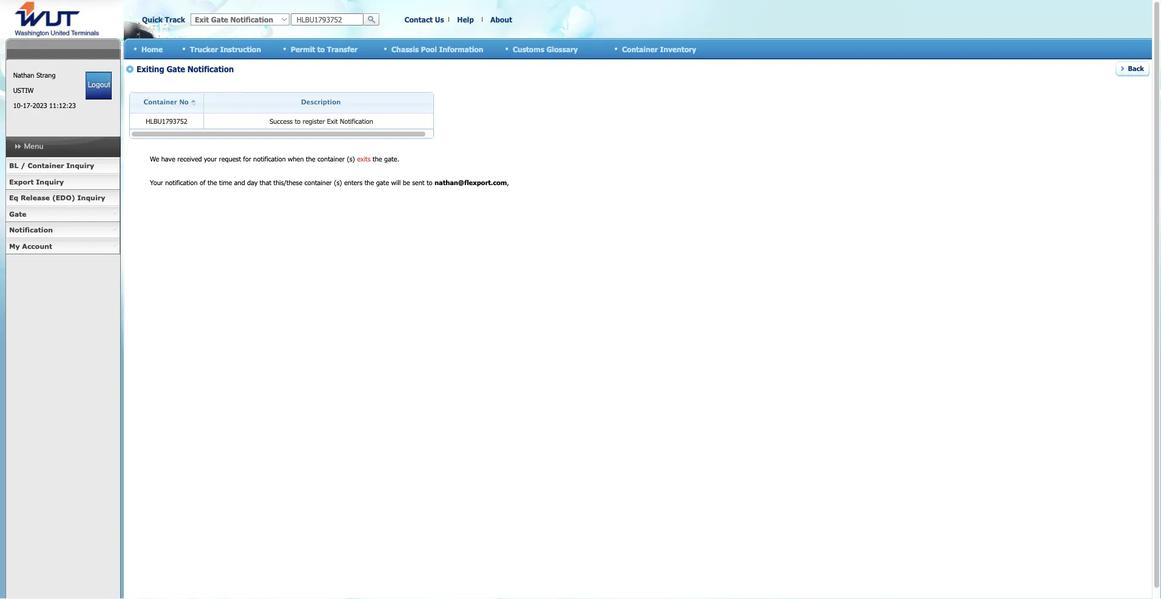 Task type: describe. For each thing, give the bounding box(es) containing it.
nathan
[[13, 71, 34, 79]]

(edo)
[[52, 194, 75, 202]]

container inventory
[[623, 44, 697, 53]]

10-17-2023 11:12:23
[[13, 101, 76, 110]]

eq release (edo) inquiry link
[[5, 190, 120, 206]]

inquiry for (edo)
[[77, 194, 105, 202]]

trucker instruction
[[190, 44, 261, 53]]

us
[[435, 15, 444, 24]]

chassis
[[392, 44, 419, 53]]

about link
[[491, 15, 513, 24]]

ustiw
[[13, 86, 34, 94]]

eq release (edo) inquiry
[[9, 194, 105, 202]]

my account link
[[5, 238, 120, 255]]

my account
[[9, 242, 52, 250]]

1 vertical spatial inquiry
[[36, 178, 64, 186]]

container inside bl / container inquiry link
[[28, 162, 64, 170]]

account
[[22, 242, 52, 250]]

bl
[[9, 162, 18, 170]]

export inquiry
[[9, 178, 64, 186]]

transfer
[[327, 44, 358, 53]]

quick
[[142, 15, 163, 24]]

customs glossary
[[513, 44, 578, 53]]

contact
[[405, 15, 433, 24]]

1 horizontal spatial container
[[623, 44, 658, 53]]

release
[[21, 194, 50, 202]]

gate link
[[5, 206, 120, 222]]

to
[[318, 44, 325, 53]]

17-
[[23, 101, 33, 110]]

contact us
[[405, 15, 444, 24]]

gate
[[9, 210, 26, 218]]



Task type: vqa. For each thing, say whether or not it's contained in the screenshot.
the 16-
no



Task type: locate. For each thing, give the bounding box(es) containing it.
export
[[9, 178, 34, 186]]

None text field
[[291, 13, 364, 26]]

information
[[439, 44, 484, 53]]

inquiry right (edo)
[[77, 194, 105, 202]]

1 vertical spatial container
[[28, 162, 64, 170]]

notification
[[9, 226, 53, 234]]

inquiry down bl / container inquiry
[[36, 178, 64, 186]]

contact us link
[[405, 15, 444, 24]]

strang
[[36, 71, 56, 79]]

instruction
[[220, 44, 261, 53]]

permit to transfer
[[291, 44, 358, 53]]

bl / container inquiry
[[9, 162, 94, 170]]

container left inventory
[[623, 44, 658, 53]]

about
[[491, 15, 513, 24]]

permit
[[291, 44, 315, 53]]

nathan strang
[[13, 71, 56, 79]]

customs
[[513, 44, 545, 53]]

container
[[623, 44, 658, 53], [28, 162, 64, 170]]

glossary
[[547, 44, 578, 53]]

export inquiry link
[[5, 174, 120, 190]]

notification link
[[5, 222, 120, 238]]

10-
[[13, 101, 23, 110]]

2 vertical spatial inquiry
[[77, 194, 105, 202]]

trucker
[[190, 44, 218, 53]]

0 horizontal spatial container
[[28, 162, 64, 170]]

2023
[[33, 101, 47, 110]]

/
[[21, 162, 25, 170]]

bl / container inquiry link
[[5, 158, 120, 174]]

inquiry
[[66, 162, 94, 170], [36, 178, 64, 186], [77, 194, 105, 202]]

my
[[9, 242, 20, 250]]

track
[[165, 15, 185, 24]]

quick track
[[142, 15, 185, 24]]

inquiry up export inquiry link
[[66, 162, 94, 170]]

help
[[458, 15, 474, 24]]

login image
[[86, 72, 112, 100]]

inquiry for container
[[66, 162, 94, 170]]

0 vertical spatial container
[[623, 44, 658, 53]]

chassis pool information
[[392, 44, 484, 53]]

0 vertical spatial inquiry
[[66, 162, 94, 170]]

pool
[[421, 44, 437, 53]]

11:12:23
[[49, 101, 76, 110]]

container up export inquiry
[[28, 162, 64, 170]]

help link
[[458, 15, 474, 24]]

inventory
[[661, 44, 697, 53]]

eq
[[9, 194, 18, 202]]

home
[[142, 44, 163, 53]]



